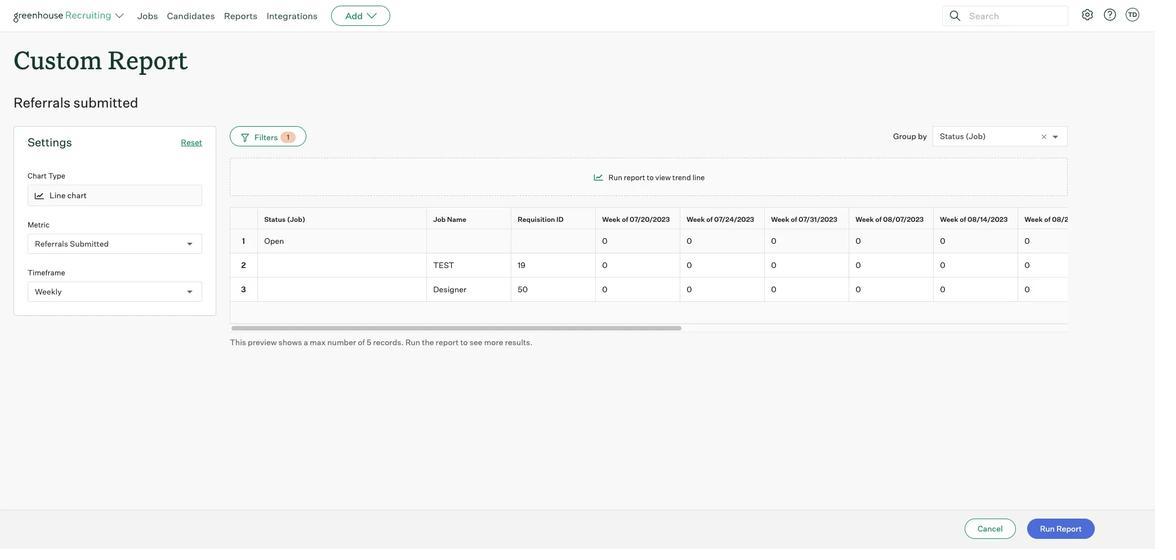 Task type: describe. For each thing, give the bounding box(es) containing it.
type
[[48, 171, 65, 180]]

3
[[241, 284, 246, 294]]

timeframe
[[28, 268, 65, 277]]

name
[[447, 215, 467, 224]]

2
[[241, 260, 246, 270]]

reports link
[[224, 10, 258, 21]]

submitted
[[73, 94, 138, 111]]

referrals submitted
[[35, 239, 109, 248]]

this
[[230, 337, 246, 347]]

referrals for referrals submitted
[[14, 94, 70, 111]]

integrations
[[267, 10, 318, 21]]

candidates link
[[167, 10, 215, 21]]

td
[[1128, 11, 1138, 19]]

report for custom report
[[108, 43, 188, 76]]

chart
[[67, 191, 87, 200]]

row containing status (job)
[[230, 207, 1156, 231]]

by
[[918, 131, 927, 141]]

test
[[433, 260, 454, 270]]

line chart
[[50, 191, 87, 200]]

0 horizontal spatial to
[[461, 337, 468, 347]]

1 inside 1 cell
[[242, 236, 245, 246]]

filters
[[255, 132, 278, 142]]

filter image
[[239, 133, 249, 142]]

chart
[[28, 171, 47, 180]]

0 horizontal spatial report
[[436, 337, 459, 347]]

custom report
[[14, 43, 188, 76]]

status inside column header
[[264, 215, 286, 224]]

1 horizontal spatial status
[[940, 132, 964, 141]]

chart type
[[28, 171, 65, 180]]

add
[[345, 10, 363, 21]]

line
[[50, 191, 66, 200]]

cell down name at the left of the page
[[427, 229, 512, 253]]

max
[[310, 337, 326, 347]]

the
[[422, 337, 434, 347]]

1 horizontal spatial report
[[624, 173, 645, 182]]

week of 07/20/2023
[[602, 215, 670, 224]]

view
[[656, 173, 671, 182]]

week for week of 07/24/2023
[[687, 215, 705, 224]]

see
[[470, 337, 483, 347]]

more
[[484, 337, 504, 347]]

19
[[518, 260, 526, 270]]

week of 07/24/2023
[[687, 215, 755, 224]]

week for week of 08/21/2023
[[1025, 215, 1043, 224]]

run for run report to view trend line
[[609, 173, 623, 182]]

submitted
[[70, 239, 109, 248]]

job name column header
[[427, 208, 514, 231]]

07/20/2023
[[630, 215, 670, 224]]

open
[[264, 236, 284, 246]]

of for 08/14/2023
[[960, 215, 967, 224]]

greenhouse recruiting image
[[14, 9, 115, 23]]

requisition id
[[518, 215, 564, 224]]

07/31/2023
[[799, 215, 838, 224]]

of for 07/24/2023
[[707, 215, 713, 224]]

1 horizontal spatial status (job)
[[940, 132, 986, 141]]

week of 07/20/2023 column header
[[596, 208, 683, 231]]

of for 08/07/2023
[[876, 215, 882, 224]]

requisition
[[518, 215, 555, 224]]

50
[[518, 284, 528, 294]]

status (job) inside column header
[[264, 215, 305, 224]]

preview
[[248, 337, 277, 347]]

of left 5
[[358, 337, 365, 347]]

08/14/2023
[[968, 215, 1008, 224]]

metric
[[28, 220, 50, 229]]

referrals for referrals submitted
[[35, 239, 68, 248]]

cell down id
[[512, 229, 596, 253]]

job
[[433, 215, 446, 224]]

reports
[[224, 10, 258, 21]]



Task type: locate. For each thing, give the bounding box(es) containing it.
row group
[[230, 229, 1156, 302]]

1 vertical spatial to
[[461, 337, 468, 347]]

integrations link
[[267, 10, 318, 21]]

of for 07/20/2023
[[622, 215, 629, 224]]

trend
[[673, 173, 691, 182]]

number
[[327, 337, 356, 347]]

0 vertical spatial report
[[108, 43, 188, 76]]

08/07/2023
[[883, 215, 924, 224]]

0 horizontal spatial run
[[406, 337, 420, 347]]

4 week from the left
[[856, 215, 874, 224]]

of inside week of 07/20/2023 column header
[[622, 215, 629, 224]]

cancel button
[[965, 519, 1016, 539]]

of left 08/21/2023
[[1045, 215, 1051, 224]]

report
[[108, 43, 188, 76], [1057, 524, 1082, 534]]

week of 08/14/2023
[[940, 215, 1008, 224]]

week of 07/31/2023 column header
[[765, 208, 852, 231]]

job name
[[433, 215, 467, 224]]

week of 07/31/2023
[[771, 215, 838, 224]]

status (job) up open
[[264, 215, 305, 224]]

of
[[622, 215, 629, 224], [707, 215, 713, 224], [791, 215, 798, 224], [876, 215, 882, 224], [960, 215, 967, 224], [1045, 215, 1051, 224], [358, 337, 365, 347]]

week of 07/24/2023 column header
[[681, 208, 767, 231]]

table containing 1
[[230, 207, 1156, 324]]

0 vertical spatial run
[[609, 173, 623, 182]]

week of 08/21/2023
[[1025, 215, 1092, 224]]

2 cell
[[230, 253, 258, 278]]

0 vertical spatial report
[[624, 173, 645, 182]]

designer
[[433, 284, 467, 294]]

week for week of 07/20/2023
[[602, 215, 621, 224]]

1 vertical spatial status
[[264, 215, 286, 224]]

group
[[894, 131, 917, 141]]

(job) inside column header
[[287, 215, 305, 224]]

0 horizontal spatial (job)
[[287, 215, 305, 224]]

(job)
[[966, 132, 986, 141], [287, 215, 305, 224]]

custom
[[14, 43, 102, 76]]

this preview shows a max number of 5 records. run the report to see more results.
[[230, 337, 533, 347]]

0 vertical spatial 1
[[287, 133, 290, 142]]

status (job) right by
[[940, 132, 986, 141]]

settings
[[28, 135, 72, 149]]

run inside run report button
[[1040, 524, 1055, 534]]

4 row from the top
[[230, 278, 1156, 302]]

1 horizontal spatial to
[[647, 173, 654, 182]]

week left 08/14/2023
[[940, 215, 959, 224]]

of left 08/14/2023
[[960, 215, 967, 224]]

0
[[602, 236, 608, 246], [687, 236, 692, 246], [771, 236, 777, 246], [856, 236, 861, 246], [940, 236, 946, 246], [1025, 236, 1030, 246], [602, 260, 608, 270], [687, 260, 692, 270], [771, 260, 777, 270], [856, 260, 861, 270], [940, 260, 946, 270], [1025, 260, 1030, 270], [602, 284, 608, 294], [687, 284, 692, 294], [771, 284, 777, 294], [856, 284, 861, 294], [940, 284, 946, 294], [1025, 284, 1030, 294]]

requisition id column header
[[512, 208, 598, 231]]

referrals submitted
[[14, 94, 138, 111]]

row group containing 1
[[230, 229, 1156, 302]]

1
[[287, 133, 290, 142], [242, 236, 245, 246]]

week of 08/07/2023
[[856, 215, 924, 224]]

0 horizontal spatial status (job)
[[264, 215, 305, 224]]

records.
[[373, 337, 404, 347]]

1 vertical spatial report
[[436, 337, 459, 347]]

of left the 08/07/2023
[[876, 215, 882, 224]]

Search text field
[[967, 8, 1058, 24]]

5 week from the left
[[940, 215, 959, 224]]

id
[[557, 215, 564, 224]]

week of 08/07/2023 column header
[[850, 208, 936, 231]]

0 vertical spatial (job)
[[966, 132, 986, 141]]

shows
[[279, 337, 302, 347]]

week inside column header
[[602, 215, 621, 224]]

0 vertical spatial referrals
[[14, 94, 70, 111]]

week for week of 08/07/2023
[[856, 215, 874, 224]]

1 right filters
[[287, 133, 290, 142]]

row containing 2
[[230, 253, 1156, 278]]

report
[[624, 173, 645, 182], [436, 337, 459, 347]]

jobs
[[137, 10, 158, 21]]

week of 08/14/2023 column header
[[934, 208, 1021, 231]]

of inside week of 08/14/2023 column header
[[960, 215, 967, 224]]

of for 07/31/2023
[[791, 215, 798, 224]]

status (job)
[[940, 132, 986, 141], [264, 215, 305, 224]]

week left 07/20/2023
[[602, 215, 621, 224]]

2 week from the left
[[687, 215, 705, 224]]

report for run report
[[1057, 524, 1082, 534]]

status right by
[[940, 132, 964, 141]]

results.
[[505, 337, 533, 347]]

3 row from the top
[[230, 253, 1156, 278]]

1 horizontal spatial run
[[609, 173, 623, 182]]

week for week of 08/14/2023
[[940, 215, 959, 224]]

1 week from the left
[[602, 215, 621, 224]]

week
[[602, 215, 621, 224], [687, 215, 705, 224], [771, 215, 790, 224], [856, 215, 874, 224], [940, 215, 959, 224], [1025, 215, 1043, 224]]

td button
[[1124, 6, 1142, 24]]

report right the the
[[436, 337, 459, 347]]

row containing 3
[[230, 278, 1156, 302]]

run report
[[1040, 524, 1082, 534]]

07/24/2023
[[714, 215, 755, 224]]

1 vertical spatial (job)
[[287, 215, 305, 224]]

2 row from the top
[[230, 229, 1156, 253]]

referrals up the settings
[[14, 94, 70, 111]]

1 vertical spatial status (job)
[[264, 215, 305, 224]]

5
[[367, 337, 372, 347]]

cancel
[[978, 524, 1003, 534]]

week for week of 07/31/2023
[[771, 215, 790, 224]]

of inside week of 08/07/2023 column header
[[876, 215, 882, 224]]

to left 'view'
[[647, 173, 654, 182]]

to
[[647, 173, 654, 182], [461, 337, 468, 347]]

2 horizontal spatial run
[[1040, 524, 1055, 534]]

run
[[609, 173, 623, 182], [406, 337, 420, 347], [1040, 524, 1055, 534]]

table
[[230, 207, 1156, 324]]

weekly
[[35, 287, 62, 296]]

column header
[[230, 208, 260, 231]]

of for 08/21/2023
[[1045, 215, 1051, 224]]

row containing 1
[[230, 229, 1156, 253]]

configure image
[[1081, 8, 1095, 21]]

1 vertical spatial 1
[[242, 236, 245, 246]]

3 cell
[[230, 278, 258, 302]]

run report to view trend line
[[609, 173, 705, 182]]

td button
[[1126, 8, 1140, 21]]

referrals down metric
[[35, 239, 68, 248]]

group by
[[894, 131, 927, 141]]

add button
[[331, 6, 391, 26]]

of inside week of 07/24/2023 column header
[[707, 215, 713, 224]]

status (job) column header
[[258, 208, 429, 231]]

a
[[304, 337, 308, 347]]

of left 07/20/2023
[[622, 215, 629, 224]]

week left 08/21/2023
[[1025, 215, 1043, 224]]

1 vertical spatial run
[[406, 337, 420, 347]]

1 up 2
[[242, 236, 245, 246]]

1 row from the top
[[230, 207, 1156, 231]]

0 vertical spatial status (job)
[[940, 132, 986, 141]]

08/21/2023
[[1052, 215, 1092, 224]]

to left see
[[461, 337, 468, 347]]

jobs link
[[137, 10, 158, 21]]

run report button
[[1027, 519, 1095, 539]]

0 horizontal spatial 1
[[242, 236, 245, 246]]

0 horizontal spatial status
[[264, 215, 286, 224]]

1 horizontal spatial 1
[[287, 133, 290, 142]]

week left 07/31/2023
[[771, 215, 790, 224]]

cell
[[427, 229, 512, 253], [512, 229, 596, 253], [258, 253, 427, 278], [258, 278, 427, 302]]

reset link
[[181, 138, 202, 147]]

cell down status (job) column header
[[258, 253, 427, 278]]

1 vertical spatial report
[[1057, 524, 1082, 534]]

6 week from the left
[[1025, 215, 1043, 224]]

of left 07/24/2023
[[707, 215, 713, 224]]

report left 'view'
[[624, 173, 645, 182]]

of left 07/31/2023
[[791, 215, 798, 224]]

0 vertical spatial to
[[647, 173, 654, 182]]

candidates
[[167, 10, 215, 21]]

1 horizontal spatial report
[[1057, 524, 1082, 534]]

1 cell
[[230, 229, 258, 253]]

status
[[940, 132, 964, 141], [264, 215, 286, 224]]

0 vertical spatial status
[[940, 132, 964, 141]]

week left 07/24/2023
[[687, 215, 705, 224]]

2 vertical spatial run
[[1040, 524, 1055, 534]]

report inside button
[[1057, 524, 1082, 534]]

referrals
[[14, 94, 70, 111], [35, 239, 68, 248]]

0 horizontal spatial report
[[108, 43, 188, 76]]

3 week from the left
[[771, 215, 790, 224]]

cell up number
[[258, 278, 427, 302]]

line
[[693, 173, 705, 182]]

status up open
[[264, 215, 286, 224]]

1 horizontal spatial (job)
[[966, 132, 986, 141]]

of inside week of 07/31/2023 column header
[[791, 215, 798, 224]]

row
[[230, 207, 1156, 231], [230, 229, 1156, 253], [230, 253, 1156, 278], [230, 278, 1156, 302]]

run for run report
[[1040, 524, 1055, 534]]

1 vertical spatial referrals
[[35, 239, 68, 248]]

reset
[[181, 138, 202, 147]]

week left the 08/07/2023
[[856, 215, 874, 224]]



Task type: vqa. For each thing, say whether or not it's contained in the screenshot.
Filters
yes



